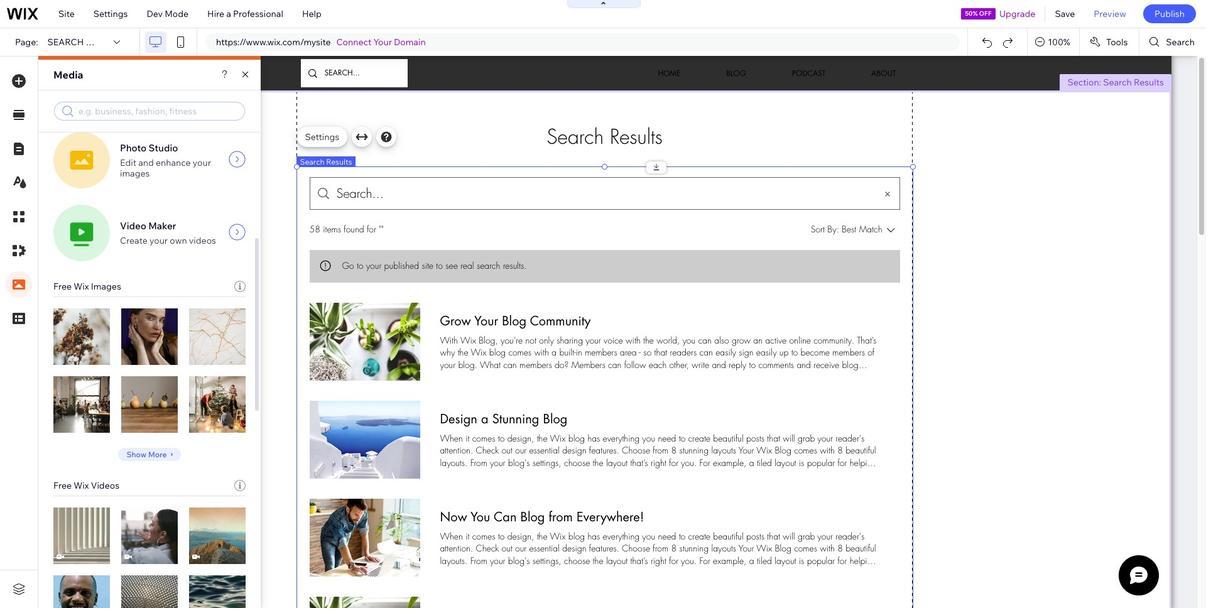 Task type: locate. For each thing, give the bounding box(es) containing it.
0 horizontal spatial settings
[[94, 8, 128, 19]]

help
[[302, 8, 322, 19]]

preview
[[1094, 8, 1127, 19]]

publish button
[[1144, 4, 1197, 23]]

mode
[[165, 8, 189, 19]]

site
[[58, 8, 75, 19]]

hire
[[207, 8, 224, 19]]

0 horizontal spatial results
[[326, 157, 352, 167]]

tools
[[1107, 36, 1128, 48]]

1 horizontal spatial settings
[[305, 131, 339, 143]]

your
[[193, 157, 211, 168], [150, 235, 168, 246]]

1 wix from the top
[[74, 281, 89, 292]]

1 free from the top
[[53, 281, 72, 292]]

search
[[1167, 36, 1195, 48], [1104, 77, 1133, 88], [300, 157, 325, 167]]

images
[[91, 281, 121, 292]]

free
[[53, 281, 72, 292], [53, 480, 72, 492]]

your down maker
[[150, 235, 168, 246]]

free left images
[[53, 281, 72, 292]]

free for free wix images
[[53, 281, 72, 292]]

1 horizontal spatial results
[[1134, 77, 1165, 88]]

a
[[226, 8, 231, 19]]

wix for images
[[74, 281, 89, 292]]

search results
[[300, 157, 352, 167]]

settings up results
[[94, 8, 128, 19]]

save button
[[1046, 0, 1085, 28]]

1 vertical spatial wix
[[74, 480, 89, 492]]

settings
[[94, 8, 128, 19], [305, 131, 339, 143]]

2 vertical spatial search
[[300, 157, 325, 167]]

0 vertical spatial search
[[1167, 36, 1195, 48]]

section: search results
[[1068, 77, 1165, 88]]

1 horizontal spatial search
[[1104, 77, 1133, 88]]

2 free from the top
[[53, 480, 72, 492]]

0 horizontal spatial your
[[150, 235, 168, 246]]

wix
[[74, 281, 89, 292], [74, 480, 89, 492]]

1 vertical spatial free
[[53, 480, 72, 492]]

your inside photo studio edit and enhance your images
[[193, 157, 211, 168]]

media
[[53, 69, 83, 81]]

50%
[[966, 9, 978, 18]]

2 horizontal spatial search
[[1167, 36, 1195, 48]]

1 vertical spatial settings
[[305, 131, 339, 143]]

search for search results
[[300, 157, 325, 167]]

results
[[1134, 77, 1165, 88], [326, 157, 352, 167]]

dev mode
[[147, 8, 189, 19]]

0 horizontal spatial search
[[300, 157, 325, 167]]

own
[[170, 235, 187, 246]]

wix left images
[[74, 281, 89, 292]]

settings up search results
[[305, 131, 339, 143]]

videos
[[91, 480, 119, 492]]

https://www.wix.com/mysite connect your domain
[[216, 36, 426, 48]]

2 wix from the top
[[74, 480, 89, 492]]

0 vertical spatial wix
[[74, 281, 89, 292]]

wix for videos
[[74, 480, 89, 492]]

photo
[[120, 142, 147, 154]]

your inside video maker create your own videos
[[150, 235, 168, 246]]

https://www.wix.com/mysite
[[216, 36, 331, 48]]

your right the enhance
[[193, 157, 211, 168]]

1 vertical spatial search
[[1104, 77, 1133, 88]]

e.g. business, fashion, fitness field
[[77, 105, 231, 118]]

search button
[[1140, 28, 1207, 56]]

1 vertical spatial your
[[150, 235, 168, 246]]

1 horizontal spatial your
[[193, 157, 211, 168]]

0 vertical spatial free
[[53, 281, 72, 292]]

wix left videos
[[74, 480, 89, 492]]

show more
[[127, 450, 167, 459]]

search inside button
[[1167, 36, 1195, 48]]

show more button
[[118, 448, 181, 461]]

1 vertical spatial results
[[326, 157, 352, 167]]

free left videos
[[53, 480, 72, 492]]

0 vertical spatial your
[[193, 157, 211, 168]]

100%
[[1049, 36, 1071, 48]]

images
[[120, 168, 150, 179]]



Task type: describe. For each thing, give the bounding box(es) containing it.
free wix images
[[53, 281, 121, 292]]

hire a professional
[[207, 8, 283, 19]]

tools button
[[1080, 28, 1140, 56]]

edit
[[120, 157, 136, 168]]

search for search
[[1167, 36, 1195, 48]]

0 vertical spatial settings
[[94, 8, 128, 19]]

more
[[148, 450, 167, 459]]

upgrade
[[1000, 8, 1036, 19]]

save
[[1056, 8, 1076, 19]]

off
[[980, 9, 992, 18]]

search results
[[48, 36, 125, 48]]

and
[[138, 157, 154, 168]]

video
[[120, 220, 146, 232]]

your
[[374, 36, 392, 48]]

search
[[48, 36, 84, 48]]

domain
[[394, 36, 426, 48]]

preview button
[[1085, 0, 1136, 28]]

show
[[127, 450, 147, 459]]

results
[[86, 36, 125, 48]]

photo studio edit and enhance your images
[[120, 142, 211, 179]]

videos
[[189, 235, 216, 246]]

50% off
[[966, 9, 992, 18]]

dev
[[147, 8, 163, 19]]

enhance
[[156, 157, 191, 168]]

video maker create your own videos
[[120, 220, 216, 246]]

professional
[[233, 8, 283, 19]]

section:
[[1068, 77, 1102, 88]]

100% button
[[1028, 28, 1080, 56]]

studio
[[149, 142, 178, 154]]

connect
[[337, 36, 372, 48]]

free for free wix videos
[[53, 480, 72, 492]]

publish
[[1155, 8, 1185, 19]]

free wix videos
[[53, 480, 119, 492]]

maker
[[148, 220, 176, 232]]

create
[[120, 235, 148, 246]]

0 vertical spatial results
[[1134, 77, 1165, 88]]



Task type: vqa. For each thing, say whether or not it's contained in the screenshot.
Preview button
yes



